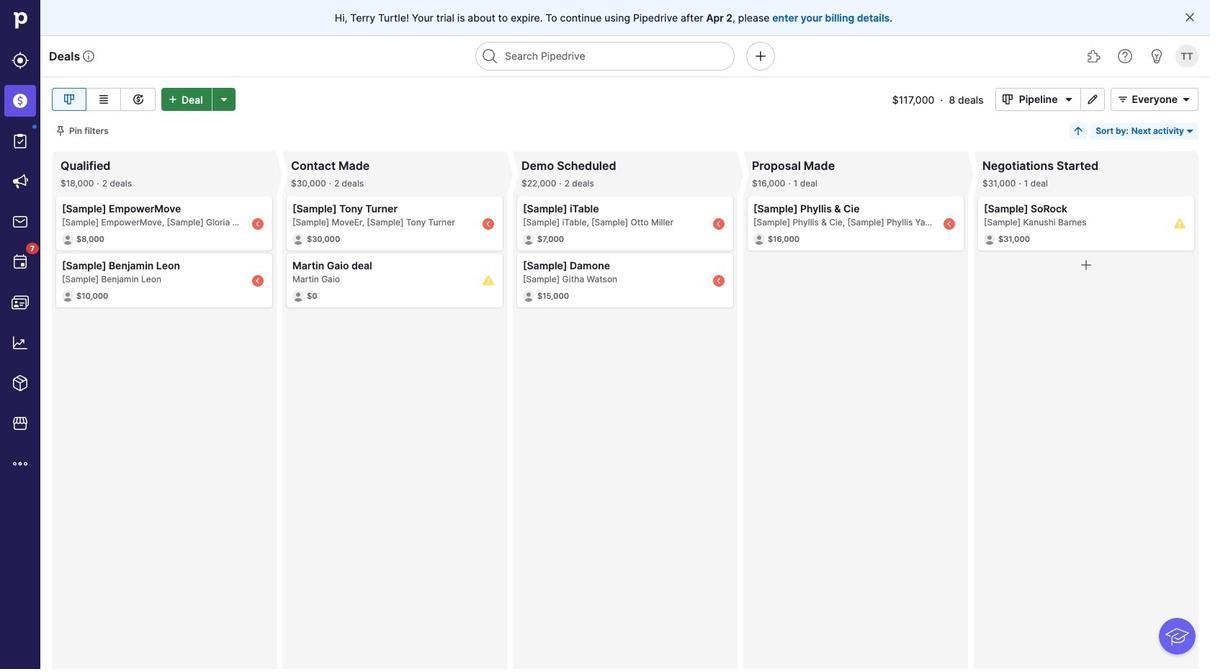 Task type: describe. For each thing, give the bounding box(es) containing it.
edit pipeline image
[[1085, 94, 1102, 105]]

color primary inverted image
[[164, 94, 182, 105]]

marketplace image
[[12, 415, 29, 432]]

leads image
[[12, 52, 29, 69]]

quick help image
[[1117, 48, 1134, 65]]

forecast image
[[129, 91, 147, 108]]

list image
[[95, 91, 112, 108]]

contacts image
[[12, 294, 29, 311]]

sales assistant image
[[1149, 48, 1166, 65]]

knowledge center bot, also known as kc bot is an onboarding assistant that allows you to see the list of onboarding items in one place for quick and easy reference. this improves your in-app experience. image
[[1160, 619, 1196, 655]]

more image
[[12, 455, 29, 473]]

change order image
[[1073, 125, 1085, 137]]

products image
[[12, 375, 29, 392]]

sales inbox image
[[12, 213, 29, 231]]

pipeline image
[[61, 91, 78, 108]]

quick add image
[[752, 48, 770, 65]]

home image
[[9, 9, 31, 31]]



Task type: locate. For each thing, give the bounding box(es) containing it.
campaigns image
[[12, 173, 29, 190]]

color undefined image
[[12, 133, 29, 150]]

insights image
[[12, 334, 29, 352]]

deals image
[[12, 92, 29, 110]]

color primary image
[[1185, 12, 1196, 23], [999, 94, 1017, 105], [1061, 94, 1079, 105], [1115, 94, 1133, 105], [55, 125, 66, 137], [1185, 125, 1196, 137], [1078, 257, 1095, 274]]

add deal element
[[161, 88, 235, 111]]

Search Pipedrive field
[[476, 42, 735, 71]]

color undefined image
[[12, 254, 29, 271]]

color primary image
[[1178, 94, 1196, 105]]

add deal options image
[[215, 94, 233, 105]]

menu
[[0, 0, 40, 670]]

info image
[[83, 50, 95, 62]]

menu item
[[0, 81, 40, 121]]



Task type: vqa. For each thing, say whether or not it's contained in the screenshot.
the top More actions image
no



